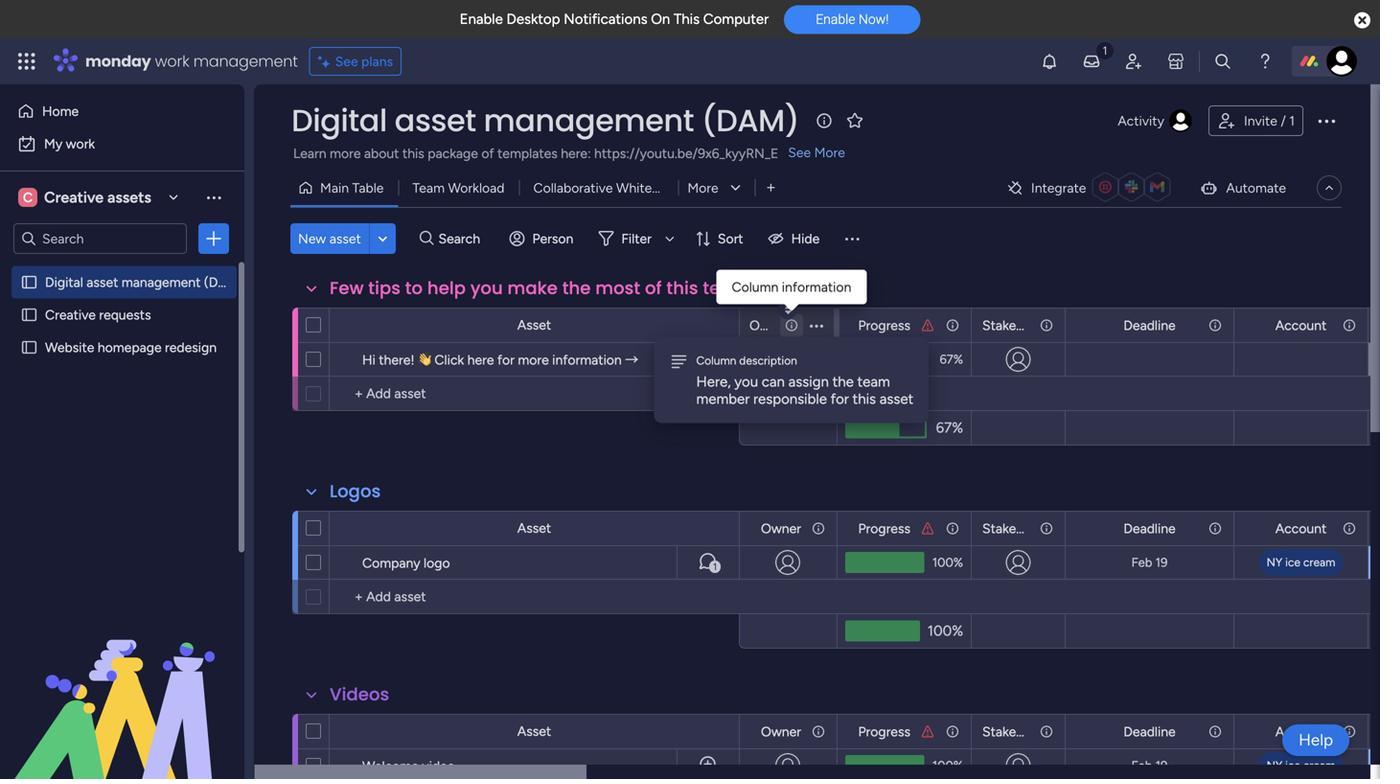 Task type: vqa. For each thing, say whether or not it's contained in the screenshot.
bottom Digital asset management (DAM)
yes



Task type: locate. For each thing, give the bounding box(es) containing it.
help button
[[1283, 725, 1350, 756]]

asset right new in the left of the page
[[329, 231, 361, 247]]

2 vertical spatial this
[[853, 391, 876, 408]]

work for monday
[[155, 50, 189, 72]]

enable now!
[[816, 11, 889, 27]]

the inside 'field'
[[562, 276, 591, 300]]

help image
[[1256, 52, 1275, 71]]

column information image
[[784, 318, 799, 333], [945, 318, 960, 333], [1342, 318, 1357, 333], [945, 521, 960, 536], [1342, 521, 1357, 536], [945, 724, 960, 739], [1342, 724, 1357, 739]]

cream
[[1303, 555, 1335, 569], [1303, 759, 1335, 773]]

Deadline field
[[1119, 315, 1181, 336], [1119, 518, 1181, 539], [1119, 721, 1181, 742]]

add view image
[[767, 181, 775, 195]]

ny ice cream
[[1267, 555, 1335, 569], [1267, 759, 1335, 773]]

% up 67%
[[953, 352, 963, 367]]

0 vertical spatial work
[[155, 50, 189, 72]]

team
[[413, 180, 445, 196]]

2 vertical spatial public board image
[[20, 338, 38, 357]]

0 vertical spatial feb 19
[[1132, 555, 1168, 570]]

1 horizontal spatial more
[[518, 352, 549, 368]]

deadline for 1st deadline field from the top
[[1124, 317, 1176, 334]]

show board description image
[[813, 111, 836, 130]]

2 account field from the top
[[1271, 518, 1332, 539]]

1 vertical spatial digital
[[45, 274, 83, 290]]

Search field
[[434, 225, 491, 252]]

1 vertical spatial digital asset management (dam)
[[45, 274, 243, 290]]

1 vertical spatial the
[[833, 373, 854, 391]]

1 feb 19 from the top
[[1132, 555, 1168, 570]]

3 stakehoders from the top
[[982, 724, 1057, 740]]

information left →
[[552, 352, 622, 368]]

more right here
[[518, 352, 549, 368]]

help
[[1299, 730, 1333, 750]]

1 vertical spatial deadline
[[1124, 520, 1176, 537]]

1 vertical spatial 1 button
[[677, 545, 739, 580]]

2 vertical spatial owner
[[761, 724, 801, 740]]

0 vertical spatial ny ice cream
[[1267, 555, 1335, 569]]

1 vertical spatial deadline field
[[1119, 518, 1181, 539]]

1 vertical spatial public board image
[[20, 306, 38, 324]]

2 there's a configuration issue.
select which status columns will affect the progress calculation image from the top
[[920, 521, 935, 536]]

1 horizontal spatial the
[[833, 373, 854, 391]]

2 vertical spatial there's a configuration issue.
select which status columns will affect the progress calculation image
[[920, 724, 935, 739]]

3 there's a configuration issue.
select which status columns will affect the progress calculation image from the top
[[920, 724, 935, 739]]

0 vertical spatial progress
[[858, 317, 911, 334]]

1 vertical spatial of
[[645, 276, 662, 300]]

0 vertical spatial 1
[[1289, 113, 1295, 129]]

2 19 from the top
[[1156, 758, 1168, 773]]

1 vertical spatial + add asset text field
[[339, 586, 730, 609]]

more inside learn more about this package of templates here: https://youtu.be/9x6_kyyrn_e see more
[[814, 144, 845, 161]]

work right monday
[[155, 50, 189, 72]]

1 vertical spatial account field
[[1271, 518, 1332, 539]]

public board image down workspace image
[[20, 273, 38, 291]]

enable
[[460, 11, 503, 28], [816, 11, 855, 27]]

1 vertical spatial ny
[[1267, 759, 1283, 773]]

main
[[320, 180, 349, 196]]

column information image
[[1039, 318, 1054, 333], [1208, 318, 1223, 333], [811, 521, 826, 536], [1039, 521, 1054, 536], [1208, 521, 1223, 536], [811, 724, 826, 739], [1039, 724, 1054, 739], [1208, 724, 1223, 739]]

2 feb from the top
[[1132, 758, 1152, 773]]

you
[[470, 276, 503, 300], [734, 373, 758, 391]]

%
[[953, 352, 963, 367], [953, 555, 963, 570]]

1 enable from the left
[[460, 11, 503, 28]]

1 vertical spatial (dam)
[[204, 274, 243, 290]]

asset right assign at the right
[[880, 391, 914, 408]]

the inside column description here, you can assign the team member responsible for this asset
[[833, 373, 854, 391]]

this right about
[[402, 145, 424, 162]]

to
[[405, 276, 423, 300]]

1 vertical spatial account
[[1275, 520, 1327, 537]]

2 progress from the top
[[858, 520, 911, 537]]

home option
[[12, 96, 233, 127]]

column
[[732, 279, 779, 295], [696, 354, 736, 368]]

0 horizontal spatial see
[[335, 53, 358, 69]]

of right most
[[645, 276, 662, 300]]

digital asset management (dam) up templates
[[291, 99, 799, 142]]

the
[[562, 276, 591, 300], [833, 373, 854, 391]]

management
[[193, 50, 298, 72], [484, 99, 694, 142], [122, 274, 201, 290]]

of inside learn more about this package of templates here: https://youtu.be/9x6_kyyrn_e see more
[[481, 145, 494, 162]]

enable for enable desktop notifications on this computer
[[460, 11, 503, 28]]

creative inside list box
[[45, 307, 96, 323]]

list box
[[0, 262, 244, 623]]

0 vertical spatial this
[[402, 145, 424, 162]]

/
[[1281, 113, 1286, 129]]

column up here,
[[696, 354, 736, 368]]

options image
[[1315, 109, 1338, 132]]

my work link
[[12, 128, 233, 159]]

integrate
[[1031, 180, 1086, 196]]

see up hide popup button
[[788, 144, 811, 161]]

0 horizontal spatial this
[[402, 145, 424, 162]]

add to favorites image
[[845, 111, 865, 130]]

company
[[362, 555, 420, 571]]

0 horizontal spatial digital
[[45, 274, 83, 290]]

1 horizontal spatial see
[[788, 144, 811, 161]]

100
[[932, 555, 953, 570]]

asset for logos
[[517, 520, 551, 536]]

information up sort asc image
[[782, 279, 851, 295]]

1 vertical spatial asset
[[517, 520, 551, 536]]

1 vertical spatial this
[[667, 276, 698, 300]]

1 vertical spatial stakehoders
[[982, 520, 1057, 537]]

home link
[[12, 96, 233, 127]]

1 horizontal spatial digital
[[291, 99, 387, 142]]

public board image
[[20, 273, 38, 291], [20, 306, 38, 324], [20, 338, 38, 357]]

account for 1st account field
[[1275, 317, 1327, 334]]

the left "team"
[[833, 373, 854, 391]]

+ Add asset text field
[[339, 382, 730, 405], [339, 586, 730, 609]]

enable left now!
[[816, 11, 855, 27]]

logo
[[424, 555, 450, 571]]

% up 100%
[[953, 555, 963, 570]]

digital asset management (dam) up requests
[[45, 274, 243, 290]]

asset up creative requests
[[87, 274, 118, 290]]

0 vertical spatial %
[[953, 352, 963, 367]]

digital up creative requests
[[45, 274, 83, 290]]

1 horizontal spatial this
[[667, 276, 698, 300]]

column inside column description here, you can assign the team member responsible for this asset
[[696, 354, 736, 368]]

1 vertical spatial feb 19
[[1132, 758, 1168, 773]]

0 horizontal spatial more
[[688, 180, 719, 196]]

public board image left creative requests
[[20, 306, 38, 324]]

3 progress from the top
[[858, 724, 911, 740]]

1 account from the top
[[1275, 317, 1327, 334]]

stakehoders
[[982, 317, 1057, 334], [982, 520, 1057, 537], [982, 724, 1057, 740]]

asset
[[517, 317, 551, 333], [517, 520, 551, 536], [517, 723, 551, 739]]

1 19 from the top
[[1156, 555, 1168, 570]]

0 vertical spatial ice
[[1285, 555, 1301, 569]]

2 ice from the top
[[1285, 759, 1301, 773]]

2 stakehoders field from the top
[[978, 518, 1057, 539]]

2 enable from the left
[[816, 11, 855, 27]]

1 vertical spatial you
[[734, 373, 758, 391]]

hide button
[[761, 223, 831, 254]]

account for 3rd account field from the top of the page
[[1275, 724, 1327, 740]]

see more link
[[786, 143, 847, 162]]

1 1 button from the top
[[677, 342, 739, 377]]

1 vertical spatial progress field
[[853, 518, 915, 539]]

options image
[[204, 229, 223, 248]]

angle down image
[[378, 231, 387, 246]]

1 vertical spatial 1
[[713, 358, 717, 369]]

there's a configuration issue.
select which status columns will affect the progress calculation image
[[920, 318, 935, 333], [920, 521, 935, 536], [920, 724, 935, 739]]

% for 67 %
[[953, 352, 963, 367]]

collaborative
[[533, 180, 613, 196]]

Stakehoders field
[[978, 315, 1057, 336], [978, 518, 1057, 539], [978, 721, 1057, 742]]

1 vertical spatial for
[[831, 391, 849, 408]]

3 public board image from the top
[[20, 338, 38, 357]]

0 vertical spatial deadline
[[1124, 317, 1176, 334]]

1 button for hi there!   👋  click here for more information  →
[[677, 342, 739, 377]]

welcome video
[[362, 758, 455, 774]]

progress
[[858, 317, 911, 334], [858, 520, 911, 537], [858, 724, 911, 740]]

3 asset from the top
[[517, 723, 551, 739]]

this down arrow down image
[[667, 276, 698, 300]]

creative up "website"
[[45, 307, 96, 323]]

2 feb 19 from the top
[[1132, 758, 1168, 773]]

0 horizontal spatial digital asset management (dam)
[[45, 274, 243, 290]]

of
[[481, 145, 494, 162], [645, 276, 662, 300]]

1 button
[[677, 342, 739, 377], [677, 545, 739, 580]]

1 vertical spatial progress
[[858, 520, 911, 537]]

creative right the c
[[44, 188, 104, 207]]

2 horizontal spatial this
[[853, 391, 876, 408]]

2 + add asset text field from the top
[[339, 586, 730, 609]]

1 for company logo
[[713, 561, 717, 573]]

account
[[1275, 317, 1327, 334], [1275, 520, 1327, 537], [1275, 724, 1327, 740]]

1 vertical spatial work
[[66, 136, 95, 152]]

of right package
[[481, 145, 494, 162]]

Account field
[[1271, 315, 1332, 336], [1271, 518, 1332, 539], [1271, 721, 1332, 742]]

0 vertical spatial 1 button
[[677, 342, 739, 377]]

→
[[625, 352, 639, 368]]

1 horizontal spatial for
[[831, 391, 849, 408]]

enable inside enable now! button
[[816, 11, 855, 27]]

public board image left "website"
[[20, 338, 38, 357]]

1 progress from the top
[[858, 317, 911, 334]]

1 feb from the top
[[1132, 555, 1152, 570]]

1 vertical spatial more
[[518, 352, 549, 368]]

1 there's a configuration issue.
select which status columns will affect the progress calculation image from the top
[[920, 318, 935, 333]]

team workload
[[413, 180, 505, 196]]

you right help
[[470, 276, 503, 300]]

1 account field from the top
[[1271, 315, 1332, 336]]

column left :)
[[732, 279, 779, 295]]

for right here
[[497, 352, 515, 368]]

0 horizontal spatial (dam)
[[204, 274, 243, 290]]

0 vertical spatial creative
[[44, 188, 104, 207]]

3 deadline from the top
[[1124, 724, 1176, 740]]

workspace image
[[18, 187, 37, 208]]

you left can
[[734, 373, 758, 391]]

0 vertical spatial of
[[481, 145, 494, 162]]

1 stakehoders field from the top
[[978, 315, 1057, 336]]

learn
[[293, 145, 326, 162]]

1
[[1289, 113, 1295, 129], [713, 358, 717, 369], [713, 561, 717, 573]]

sort
[[718, 231, 743, 247]]

0 vertical spatial the
[[562, 276, 591, 300]]

1 vertical spatial more
[[688, 180, 719, 196]]

progress for 1st progress "field"
[[858, 317, 911, 334]]

1 vertical spatial stakehoders field
[[978, 518, 1057, 539]]

new asset
[[298, 231, 361, 247]]

Search in workspace field
[[40, 228, 160, 250]]

2 vertical spatial deadline
[[1124, 724, 1176, 740]]

the left most
[[562, 276, 591, 300]]

more down https://youtu.be/9x6_kyyrn_e
[[688, 180, 719, 196]]

creative
[[44, 188, 104, 207], [45, 307, 96, 323]]

0 horizontal spatial you
[[470, 276, 503, 300]]

you inside column description here, you can assign the team member responsible for this asset
[[734, 373, 758, 391]]

this
[[674, 11, 700, 28]]

2 account from the top
[[1275, 520, 1327, 537]]

0 vertical spatial see
[[335, 53, 358, 69]]

1 vertical spatial see
[[788, 144, 811, 161]]

2 asset from the top
[[517, 520, 551, 536]]

package
[[428, 145, 478, 162]]

0 vertical spatial cream
[[1303, 555, 1335, 569]]

Owner field
[[745, 315, 790, 336], [756, 518, 806, 539], [756, 721, 806, 742]]

assign
[[788, 373, 829, 391]]

plans
[[361, 53, 393, 69]]

logos
[[330, 479, 381, 504]]

1 public board image from the top
[[20, 273, 38, 291]]

(dam) up add view image
[[701, 99, 799, 142]]

enable for enable now!
[[816, 11, 855, 27]]

ny
[[1267, 555, 1283, 569], [1267, 759, 1283, 773]]

(dam) down options icon
[[204, 274, 243, 290]]

2 vertical spatial stakehoders field
[[978, 721, 1057, 742]]

2 vertical spatial stakehoders
[[982, 724, 1057, 740]]

main table
[[320, 180, 384, 196]]

digital
[[291, 99, 387, 142], [45, 274, 83, 290]]

public board image for website homepage redesign
[[20, 338, 38, 357]]

1 vertical spatial feb
[[1132, 758, 1152, 773]]

0 horizontal spatial the
[[562, 276, 591, 300]]

asset
[[395, 99, 476, 142], [329, 231, 361, 247], [87, 274, 118, 290], [880, 391, 914, 408]]

invite / 1 button
[[1209, 105, 1304, 136]]

asset inside button
[[329, 231, 361, 247]]

digital up learn
[[291, 99, 387, 142]]

0 vertical spatial progress field
[[853, 315, 915, 336]]

see left plans
[[335, 53, 358, 69]]

1 + add asset text field from the top
[[339, 382, 730, 405]]

1 progress field from the top
[[853, 315, 915, 336]]

here
[[467, 352, 494, 368]]

monday work management
[[85, 50, 298, 72]]

the for team
[[833, 373, 854, 391]]

of inside 'field'
[[645, 276, 662, 300]]

account for second account field from the bottom
[[1275, 520, 1327, 537]]

help
[[427, 276, 466, 300]]

1 horizontal spatial you
[[734, 373, 758, 391]]

activity button
[[1110, 105, 1201, 136]]

feb
[[1132, 555, 1152, 570], [1132, 758, 1152, 773]]

0 vertical spatial digital
[[291, 99, 387, 142]]

feb 19
[[1132, 555, 1168, 570], [1132, 758, 1168, 773]]

computer
[[703, 11, 769, 28]]

0 horizontal spatial for
[[497, 352, 515, 368]]

2 % from the top
[[953, 555, 963, 570]]

few tips to help you make the most of this template :)
[[330, 276, 801, 300]]

2 vertical spatial 1
[[713, 561, 717, 573]]

0 horizontal spatial more
[[330, 145, 361, 162]]

videos
[[330, 682, 389, 707]]

for
[[497, 352, 515, 368], [831, 391, 849, 408]]

more
[[814, 144, 845, 161], [688, 180, 719, 196]]

1 horizontal spatial digital asset management (dam)
[[291, 99, 799, 142]]

hide
[[791, 231, 820, 247]]

1 vertical spatial 19
[[1156, 758, 1168, 773]]

2 vertical spatial account field
[[1271, 721, 1332, 742]]

0 vertical spatial more
[[814, 144, 845, 161]]

2 1 button from the top
[[677, 545, 739, 580]]

67%
[[936, 419, 963, 436]]

1 vertical spatial owner field
[[756, 518, 806, 539]]

0 vertical spatial owner
[[750, 317, 790, 334]]

2 vertical spatial asset
[[517, 723, 551, 739]]

enable left the desktop
[[460, 11, 503, 28]]

search everything image
[[1213, 52, 1233, 71]]

invite / 1
[[1244, 113, 1295, 129]]

option
[[0, 265, 244, 269]]

invite
[[1244, 113, 1278, 129]]

work inside option
[[66, 136, 95, 152]]

1 vertical spatial cream
[[1303, 759, 1335, 773]]

2 vertical spatial account
[[1275, 724, 1327, 740]]

here,
[[696, 373, 731, 391]]

website homepage redesign
[[45, 339, 217, 356]]

more down show board description icon
[[814, 144, 845, 161]]

dapulse close image
[[1354, 11, 1371, 31]]

1 % from the top
[[953, 352, 963, 367]]

0 vertical spatial you
[[470, 276, 503, 300]]

1 ice from the top
[[1285, 555, 1301, 569]]

2 public board image from the top
[[20, 306, 38, 324]]

1 for hi there!   👋  click here for more information  →
[[713, 358, 717, 369]]

team
[[857, 373, 890, 391]]

1 vertical spatial ice
[[1285, 759, 1301, 773]]

1 deadline from the top
[[1124, 317, 1176, 334]]

column for column description here, you can assign the team member responsible for this asset
[[696, 354, 736, 368]]

sort asc image
[[785, 304, 792, 315]]

0 horizontal spatial of
[[481, 145, 494, 162]]

3 account from the top
[[1275, 724, 1327, 740]]

2 vertical spatial deadline field
[[1119, 721, 1181, 742]]

team workload button
[[398, 173, 519, 203]]

0 vertical spatial account field
[[1271, 315, 1332, 336]]

0 vertical spatial feb
[[1132, 555, 1152, 570]]

2 vertical spatial progress field
[[853, 721, 915, 742]]

this right assign at the right
[[853, 391, 876, 408]]

1 horizontal spatial more
[[814, 144, 845, 161]]

about
[[364, 145, 399, 162]]

1 horizontal spatial of
[[645, 276, 662, 300]]

asset for videos
[[517, 723, 551, 739]]

work for my
[[66, 136, 95, 152]]

more up main table 'button'
[[330, 145, 361, 162]]

1 asset from the top
[[517, 317, 551, 333]]

work right my
[[66, 136, 95, 152]]

update feed image
[[1082, 52, 1101, 71]]

2 deadline from the top
[[1124, 520, 1176, 537]]

homepage
[[98, 339, 162, 356]]

1 vertical spatial column
[[696, 354, 736, 368]]

for right assign at the right
[[831, 391, 849, 408]]

(dam)
[[701, 99, 799, 142], [204, 274, 243, 290]]

67
[[940, 352, 953, 367]]

0 vertical spatial deadline field
[[1119, 315, 1181, 336]]

Logos field
[[325, 479, 386, 504]]

1 horizontal spatial enable
[[816, 11, 855, 27]]

more
[[330, 145, 361, 162], [518, 352, 549, 368]]

Progress field
[[853, 315, 915, 336], [853, 518, 915, 539], [853, 721, 915, 742]]

creative inside workspace selection element
[[44, 188, 104, 207]]



Task type: describe. For each thing, give the bounding box(es) containing it.
column for column information
[[732, 279, 779, 295]]

company logo
[[362, 555, 450, 571]]

0 vertical spatial (dam)
[[701, 99, 799, 142]]

enable now! button
[[784, 5, 920, 34]]

this inside 'field'
[[667, 276, 698, 300]]

redesign
[[165, 339, 217, 356]]

lottie animation image
[[0, 586, 244, 779]]

2 vertical spatial owner field
[[756, 721, 806, 742]]

sort button
[[687, 223, 755, 254]]

integrate button
[[999, 168, 1184, 208]]

progress for 1st progress "field" from the bottom of the page
[[858, 724, 911, 740]]

3 stakehoders field from the top
[[978, 721, 1057, 742]]

workload
[[448, 180, 505, 196]]

100 %
[[932, 555, 963, 570]]

collaborative whiteboard
[[533, 180, 687, 196]]

asset up package
[[395, 99, 476, 142]]

click
[[435, 352, 464, 368]]

1 stakehoders from the top
[[982, 317, 1057, 334]]

1 vertical spatial management
[[484, 99, 694, 142]]

collaborative whiteboard button
[[519, 173, 687, 203]]

1 cream from the top
[[1303, 555, 1335, 569]]

% for 100 %
[[953, 555, 963, 570]]

see plans button
[[309, 47, 402, 76]]

my work option
[[12, 128, 233, 159]]

can
[[762, 373, 785, 391]]

notifications
[[564, 11, 648, 28]]

member
[[696, 391, 750, 408]]

invite members image
[[1124, 52, 1143, 71]]

asset for few tips to help you make the most of this template :)
[[517, 317, 551, 333]]

make
[[508, 276, 558, 300]]

on
[[651, 11, 670, 28]]

1 inside 'button'
[[1289, 113, 1295, 129]]

1 ny ice cream from the top
[[1267, 555, 1335, 569]]

few
[[330, 276, 364, 300]]

1 image
[[1096, 39, 1114, 61]]

c
[[23, 189, 33, 206]]

Digital asset management (DAM) field
[[287, 99, 804, 142]]

hi
[[362, 352, 375, 368]]

new asset button
[[290, 223, 369, 254]]

2 ny ice cream from the top
[[1267, 759, 1335, 773]]

select product image
[[17, 52, 36, 71]]

progress for 2nd progress "field" from the bottom of the page
[[858, 520, 911, 537]]

john smith image
[[1327, 46, 1357, 77]]

person button
[[502, 223, 585, 254]]

main table button
[[290, 173, 398, 203]]

table
[[352, 180, 384, 196]]

this inside learn more about this package of templates here: https://youtu.be/9x6_kyyrn_e see more
[[402, 145, 424, 162]]

assets
[[107, 188, 151, 207]]

1 horizontal spatial information
[[782, 279, 851, 295]]

creative for creative assets
[[44, 188, 104, 207]]

list box containing digital asset management (dam)
[[0, 262, 244, 623]]

0 horizontal spatial information
[[552, 352, 622, 368]]

filter button
[[591, 223, 681, 254]]

most
[[595, 276, 640, 300]]

welcome
[[362, 758, 419, 774]]

see inside learn more about this package of templates here: https://youtu.be/9x6_kyyrn_e see more
[[788, 144, 811, 161]]

monday marketplace image
[[1166, 52, 1186, 71]]

now!
[[859, 11, 889, 27]]

responsible
[[753, 391, 827, 408]]

new
[[298, 231, 326, 247]]

2 vertical spatial management
[[122, 274, 201, 290]]

there's a configuration issue.
select which status columns will affect the progress calculation image for 1st progress "field" from the bottom of the page
[[920, 724, 935, 739]]

2 cream from the top
[[1303, 759, 1335, 773]]

:)
[[788, 276, 801, 300]]

here:
[[561, 145, 591, 162]]

notifications image
[[1040, 52, 1059, 71]]

my
[[44, 136, 63, 152]]

you inside 'field'
[[470, 276, 503, 300]]

1 deadline field from the top
[[1119, 315, 1181, 336]]

sort desc image
[[785, 304, 792, 315]]

desktop
[[507, 11, 560, 28]]

tips
[[368, 276, 401, 300]]

automate button
[[1192, 173, 1294, 203]]

3 deadline field from the top
[[1119, 721, 1181, 742]]

arrow down image
[[658, 227, 681, 250]]

enable desktop notifications on this computer
[[460, 11, 769, 28]]

description
[[739, 354, 797, 368]]

video
[[422, 758, 455, 774]]

there's a configuration issue.
select which status columns will affect the progress calculation image for 1st progress "field"
[[920, 318, 935, 333]]

2 stakehoders from the top
[[982, 520, 1057, 537]]

menu image
[[843, 229, 862, 248]]

public board image for creative requests
[[20, 306, 38, 324]]

home
[[42, 103, 79, 119]]

v2 search image
[[420, 228, 434, 249]]

more inside learn more about this package of templates here: https://youtu.be/9x6_kyyrn_e see more
[[330, 145, 361, 162]]

0 vertical spatial management
[[193, 50, 298, 72]]

whiteboard
[[616, 180, 687, 196]]

the for most
[[562, 276, 591, 300]]

there's a configuration issue.
select which status columns will affect the progress calculation image for 2nd progress "field" from the bottom of the page
[[920, 521, 935, 536]]

hi there!   👋  click here for more information  →
[[362, 352, 639, 368]]

column description here, you can assign the team member responsible for this asset
[[696, 354, 914, 408]]

deadline for 2nd deadline field from the top of the page
[[1124, 520, 1176, 537]]

3 account field from the top
[[1271, 721, 1332, 742]]

asset inside column description here, you can assign the team member responsible for this asset
[[880, 391, 914, 408]]

collapse board header image
[[1322, 180, 1337, 196]]

0 vertical spatial for
[[497, 352, 515, 368]]

deadline for first deadline field from the bottom of the page
[[1124, 724, 1176, 740]]

0 vertical spatial digital asset management (dam)
[[291, 99, 799, 142]]

1 ny from the top
[[1267, 555, 1283, 569]]

public board image for digital asset management (dam)
[[20, 273, 38, 291]]

👋
[[418, 352, 431, 368]]

more inside button
[[688, 180, 719, 196]]

https://youtu.be/9x6_kyyrn_e
[[594, 145, 779, 162]]

template
[[703, 276, 784, 300]]

67 %
[[940, 352, 963, 367]]

lottie animation element
[[0, 586, 244, 779]]

there!
[[379, 352, 415, 368]]

creative for creative requests
[[45, 307, 96, 323]]

see inside see plans button
[[335, 53, 358, 69]]

more button
[[678, 173, 755, 203]]

Videos field
[[325, 682, 394, 707]]

workspace options image
[[204, 188, 223, 207]]

website
[[45, 339, 94, 356]]

requests
[[99, 307, 151, 323]]

creative assets
[[44, 188, 151, 207]]

activity
[[1118, 113, 1164, 129]]

1 button for company logo
[[677, 545, 739, 580]]

see plans
[[335, 53, 393, 69]]

filter
[[621, 231, 652, 247]]

this inside column description here, you can assign the team member responsible for this asset
[[853, 391, 876, 408]]

learn more about this package of templates here: https://youtu.be/9x6_kyyrn_e see more
[[293, 144, 845, 162]]

0 vertical spatial owner field
[[745, 315, 790, 336]]

automate
[[1226, 180, 1286, 196]]

2 ny from the top
[[1267, 759, 1283, 773]]

100%
[[928, 622, 963, 640]]

for inside column description here, you can assign the team member responsible for this asset
[[831, 391, 849, 408]]

column information
[[732, 279, 851, 295]]

1 vertical spatial owner
[[761, 520, 801, 537]]

3 progress field from the top
[[853, 721, 915, 742]]

2 progress field from the top
[[853, 518, 915, 539]]

workspace selection element
[[18, 186, 154, 209]]

Few tips to help you make the most of this template :) field
[[325, 276, 806, 301]]

creative requests
[[45, 307, 151, 323]]

my work
[[44, 136, 95, 152]]

2 deadline field from the top
[[1119, 518, 1181, 539]]



